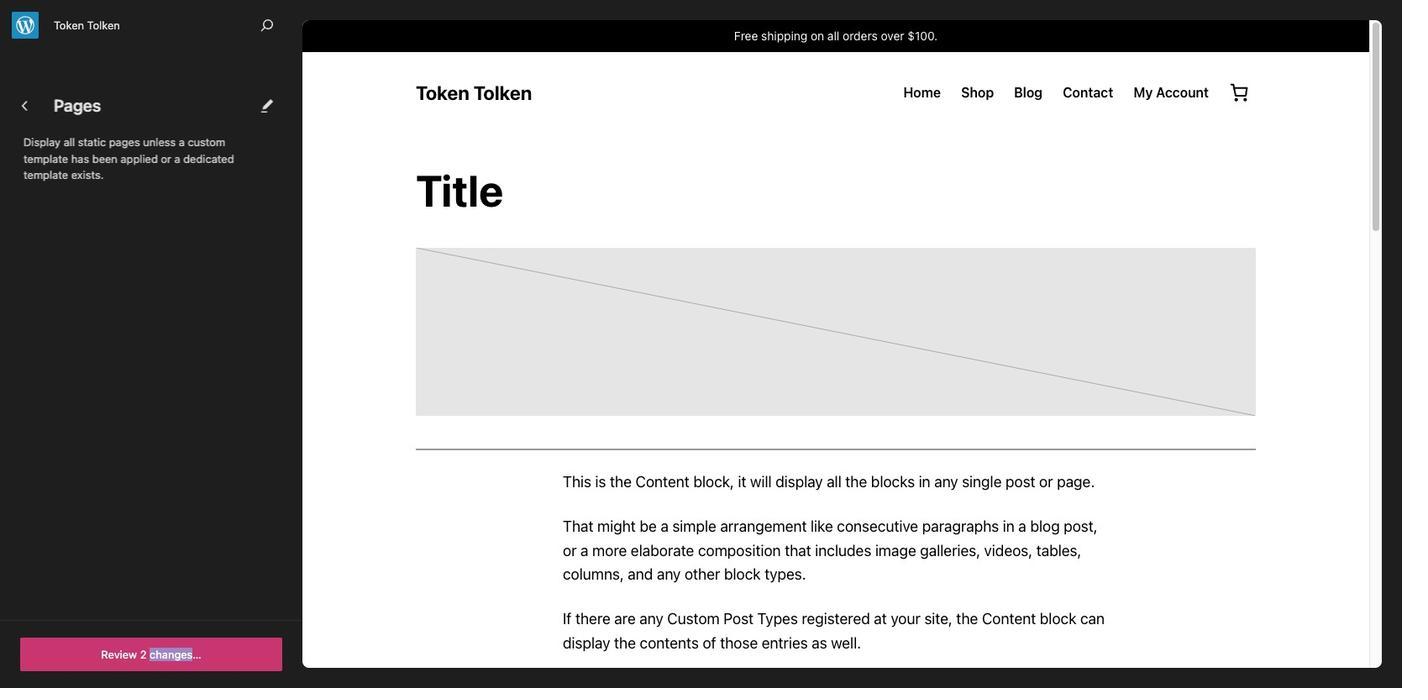 Task type: locate. For each thing, give the bounding box(es) containing it.
site icon image
[[12, 11, 39, 38]]

a
[[179, 135, 185, 149], [174, 152, 180, 165]]

template
[[24, 152, 68, 165], [24, 168, 68, 182]]

review
[[101, 648, 137, 661]]

a right unless
[[179, 135, 185, 149]]

pages
[[109, 135, 140, 149]]

token tolken
[[54, 18, 120, 32]]

edit image
[[257, 96, 277, 116]]

1 vertical spatial a
[[174, 152, 180, 165]]

a right or
[[174, 152, 180, 165]]

has
[[71, 152, 89, 165]]

review 2 changes… button
[[20, 638, 282, 671]]

exists.
[[71, 168, 104, 182]]

back image
[[15, 96, 35, 116]]

0 vertical spatial template
[[24, 152, 68, 165]]

1 vertical spatial template
[[24, 168, 68, 182]]

2 template from the top
[[24, 168, 68, 182]]

applied
[[121, 152, 158, 165]]



Task type: describe. For each thing, give the bounding box(es) containing it.
1 template from the top
[[24, 152, 68, 165]]

token
[[54, 18, 84, 32]]

0 vertical spatial a
[[179, 135, 185, 149]]

changes…
[[150, 648, 201, 661]]

open command palette image
[[257, 15, 277, 35]]

tolken
[[87, 18, 120, 32]]

display all static pages unless a custom template has been applied or a dedicated template exists.
[[24, 135, 234, 182]]

review 2 changes…
[[101, 648, 201, 661]]

custom
[[188, 135, 225, 149]]

all
[[64, 135, 75, 149]]

or
[[161, 152, 171, 165]]

dedicated
[[183, 152, 234, 165]]

display
[[24, 135, 61, 149]]

2
[[140, 648, 147, 661]]

static
[[78, 135, 106, 149]]

unless
[[143, 135, 176, 149]]

pages
[[54, 96, 101, 115]]

been
[[92, 152, 118, 165]]



Task type: vqa. For each thing, say whether or not it's contained in the screenshot.
tab list
no



